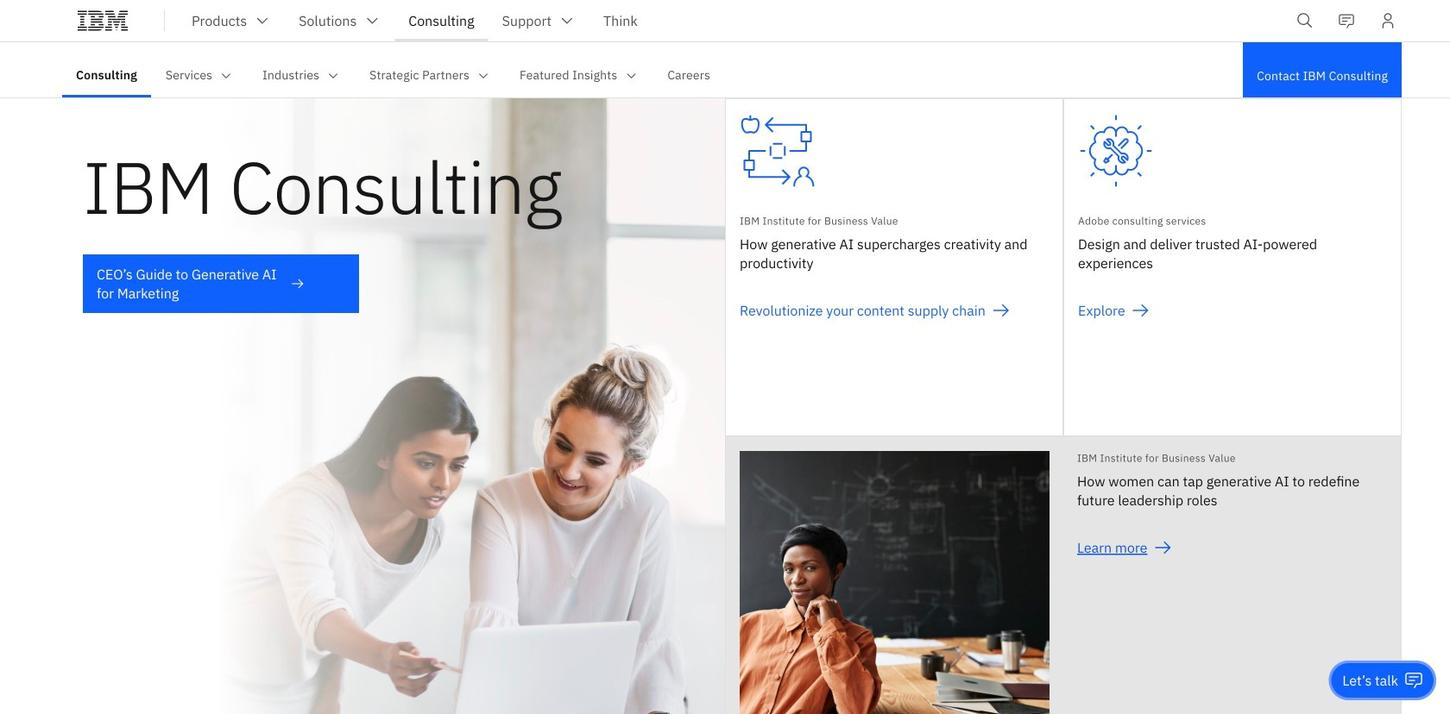 Task type: vqa. For each thing, say whether or not it's contained in the screenshot.
the Let's talk element
yes



Task type: describe. For each thing, give the bounding box(es) containing it.
let's talk element
[[1342, 671, 1398, 690]]



